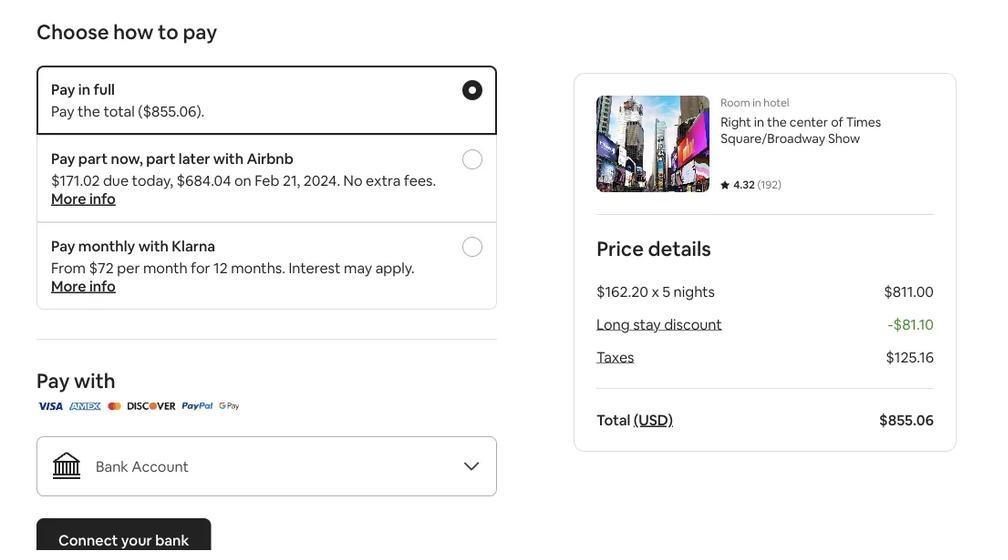 Task type: describe. For each thing, give the bounding box(es) containing it.
mastercard image
[[108, 396, 121, 415]]

fees.
[[404, 171, 436, 190]]

$162.20
[[597, 282, 649, 301]]

how
[[113, 19, 154, 45]]

1 paypal image from the top
[[181, 396, 213, 415]]

2 paypal image from the top
[[181, 403, 213, 411]]

4.32
[[733, 178, 755, 192]]

nights
[[674, 282, 715, 301]]

the inside room in hotel right in the center of times square/broadway show
[[767, 114, 787, 130]]

$855.06
[[879, 411, 934, 430]]

12
[[213, 259, 228, 277]]

bank account
[[96, 457, 189, 476]]

-
[[888, 315, 893, 334]]

visa card image
[[36, 403, 63, 411]]

pay in full pay the total ($855.06).
[[51, 80, 205, 120]]

pay for in
[[51, 80, 75, 98]]

due
[[103, 171, 129, 190]]

x
[[652, 282, 659, 301]]

choose how to pay
[[36, 19, 217, 45]]

stay
[[633, 315, 661, 334]]

bank
[[96, 457, 128, 476]]

long
[[597, 315, 630, 334]]

to
[[158, 19, 179, 45]]

account
[[132, 457, 189, 476]]

square/broadway
[[721, 130, 825, 147]]

$684.04
[[176, 171, 231, 190]]

connect your bank
[[58, 531, 189, 550]]

$72
[[89, 259, 114, 277]]

your
[[121, 531, 152, 550]]

with inside pay monthly with klarna from $72 per month for 12 months. interest may apply. more info
[[138, 237, 169, 255]]

1 part from the left
[[78, 149, 108, 168]]

bank account image
[[52, 452, 81, 482]]

more inside pay part now, part later with airbnb $171.02 due today,  $684.04 on feb 21, 2024. no extra fees. more info
[[51, 189, 86, 208]]

in right "right"
[[754, 114, 764, 130]]

0 horizontal spatial with
[[74, 368, 116, 394]]

(usd)
[[634, 411, 673, 430]]

$171.02
[[51, 171, 100, 190]]

1 american express card image from the top
[[68, 396, 102, 415]]

apply.
[[375, 259, 415, 277]]

with inside pay part now, part later with airbnb $171.02 due today,  $684.04 on feb 21, 2024. no extra fees. more info
[[213, 149, 244, 168]]

$125.16
[[886, 348, 934, 367]]

room
[[721, 96, 750, 110]]

on
[[234, 171, 251, 190]]

of
[[831, 114, 843, 130]]

pay with
[[36, 368, 116, 394]]

1 discover card image from the top
[[127, 396, 176, 415]]

feb
[[255, 171, 279, 190]]

no
[[343, 171, 363, 190]]

2 american express card image from the top
[[68, 403, 102, 411]]

per
[[117, 259, 140, 277]]

klarna
[[172, 237, 215, 255]]

center
[[790, 114, 828, 130]]

$811.00
[[884, 282, 934, 301]]

details
[[648, 236, 711, 262]]

pay left the total
[[51, 102, 74, 120]]

-$81.10
[[888, 315, 934, 334]]

total (usd)
[[597, 411, 673, 430]]

now,
[[111, 149, 143, 168]]

month
[[143, 259, 188, 277]]

21,
[[283, 171, 300, 190]]

discount
[[664, 315, 722, 334]]

google pay image
[[219, 403, 239, 411]]



Task type: locate. For each thing, give the bounding box(es) containing it.
from
[[51, 259, 86, 277]]

connect your bank button
[[36, 519, 211, 552]]

bank
[[155, 531, 189, 550]]

pay inside pay monthly with klarna from $72 per month for 12 months. interest may apply. more info
[[51, 237, 75, 255]]

4.32 ( 192 )
[[733, 178, 781, 192]]

$81.10
[[893, 315, 934, 334]]

extra
[[366, 171, 401, 190]]

for
[[191, 259, 210, 277]]

info left per
[[89, 277, 116, 295]]

discover card image right mastercard image
[[127, 396, 176, 415]]

more info button for part
[[51, 189, 116, 208]]

paypal image left google pay icon
[[181, 396, 213, 415]]

1 info from the top
[[89, 189, 116, 208]]

2 more info button from the top
[[51, 277, 116, 295]]

bank account button
[[36, 437, 497, 497]]

pay
[[51, 80, 75, 98], [51, 102, 74, 120], [51, 149, 75, 168], [51, 237, 75, 255], [36, 368, 70, 394]]

with up on
[[213, 149, 244, 168]]

None radio
[[462, 150, 482, 170]]

1 horizontal spatial with
[[138, 237, 169, 255]]

0 vertical spatial with
[[213, 149, 244, 168]]

pay for monthly
[[51, 237, 75, 255]]

may
[[344, 259, 372, 277]]

connect
[[58, 531, 118, 550]]

pay monthly with klarna from $72 per month for 12 months. interest may apply. more info
[[51, 237, 415, 295]]

more inside pay monthly with klarna from $72 per month for 12 months. interest may apply. more info
[[51, 277, 86, 295]]

more info button
[[51, 189, 116, 208], [51, 277, 116, 295]]

in for pay
[[78, 80, 90, 98]]

None radio
[[462, 80, 482, 100], [462, 237, 482, 257], [462, 80, 482, 100], [462, 237, 482, 257]]

info
[[89, 189, 116, 208], [89, 277, 116, 295]]

info inside pay monthly with klarna from $72 per month for 12 months. interest may apply. more info
[[89, 277, 116, 295]]

more info button for monthly
[[51, 277, 116, 295]]

1 more info button from the top
[[51, 189, 116, 208]]

pay for part
[[51, 149, 75, 168]]

pay
[[183, 19, 217, 45]]

part
[[78, 149, 108, 168], [146, 149, 176, 168]]

pay left full
[[51, 80, 75, 98]]

visa card image
[[36, 396, 63, 415]]

info down now, at the left of page
[[89, 189, 116, 208]]

long stay discount button
[[597, 315, 722, 334]]

5
[[663, 282, 671, 301]]

paypal image
[[181, 396, 213, 415], [181, 403, 213, 411]]

with
[[213, 149, 244, 168], [138, 237, 169, 255], [74, 368, 116, 394]]

0 horizontal spatial the
[[78, 102, 100, 120]]

the down hotel
[[767, 114, 787, 130]]

1 vertical spatial more info button
[[51, 277, 116, 295]]

more left 'due'
[[51, 189, 86, 208]]

in
[[78, 80, 90, 98], [753, 96, 761, 110], [754, 114, 764, 130]]

1 horizontal spatial part
[[146, 149, 176, 168]]

hotel
[[764, 96, 789, 110]]

part up $171.02
[[78, 149, 108, 168]]

1 vertical spatial with
[[138, 237, 169, 255]]

2 info from the top
[[89, 277, 116, 295]]

(usd) button
[[634, 411, 673, 430]]

pay for with
[[36, 368, 70, 394]]

more left $72 in the left of the page
[[51, 277, 86, 295]]

192
[[761, 178, 778, 192]]

price details
[[597, 236, 711, 262]]

times
[[846, 114, 881, 130]]

pay up $171.02
[[51, 149, 75, 168]]

long stay discount
[[597, 315, 722, 334]]

more info button up monthly
[[51, 189, 116, 208]]

0 vertical spatial more
[[51, 189, 86, 208]]

google pay image
[[219, 396, 239, 415]]

)
[[778, 178, 781, 192]]

in left hotel
[[753, 96, 761, 110]]

more info button down monthly
[[51, 277, 116, 295]]

pay part now, part later with airbnb $171.02 due today,  $684.04 on feb 21, 2024. no extra fees. more info
[[51, 149, 436, 208]]

0 horizontal spatial part
[[78, 149, 108, 168]]

today,
[[132, 171, 173, 190]]

2 horizontal spatial with
[[213, 149, 244, 168]]

0 vertical spatial info
[[89, 189, 116, 208]]

($855.06).
[[138, 102, 205, 120]]

later
[[179, 149, 210, 168]]

show
[[828, 130, 860, 147]]

choose
[[36, 19, 109, 45]]

paypal image left google pay image
[[181, 403, 213, 411]]

info inside pay part now, part later with airbnb $171.02 due today,  $684.04 on feb 21, 2024. no extra fees. more info
[[89, 189, 116, 208]]

taxes button
[[597, 348, 635, 367]]

mastercard image
[[108, 403, 121, 411]]

1 vertical spatial info
[[89, 277, 116, 295]]

$162.20 x 5 nights
[[597, 282, 715, 301]]

pay up visa card image
[[36, 368, 70, 394]]

with up mastercard image
[[74, 368, 116, 394]]

the inside pay in full pay the total ($855.06).
[[78, 102, 100, 120]]

2 part from the left
[[146, 149, 176, 168]]

more
[[51, 189, 86, 208], [51, 277, 86, 295]]

part up today,
[[146, 149, 176, 168]]

total
[[103, 102, 135, 120]]

in inside pay in full pay the total ($855.06).
[[78, 80, 90, 98]]

(
[[757, 178, 761, 192]]

with up month
[[138, 237, 169, 255]]

discover card image
[[127, 396, 176, 415], [127, 403, 176, 411]]

0 vertical spatial more info button
[[51, 189, 116, 208]]

room in hotel right in the center of times square/broadway show
[[721, 96, 881, 147]]

1 more from the top
[[51, 189, 86, 208]]

airbnb
[[247, 149, 294, 168]]

1 vertical spatial more
[[51, 277, 86, 295]]

the
[[78, 102, 100, 120], [767, 114, 787, 130]]

1 horizontal spatial the
[[767, 114, 787, 130]]

price
[[597, 236, 644, 262]]

discover card image right mastercard icon at the bottom left of the page
[[127, 403, 176, 411]]

in left full
[[78, 80, 90, 98]]

2 discover card image from the top
[[127, 403, 176, 411]]

full
[[93, 80, 115, 98]]

monthly
[[78, 237, 135, 255]]

american express card image
[[68, 396, 102, 415], [68, 403, 102, 411]]

interest
[[289, 259, 341, 277]]

2024.
[[304, 171, 340, 190]]

pay inside pay part now, part later with airbnb $171.02 due today,  $684.04 on feb 21, 2024. no extra fees. more info
[[51, 149, 75, 168]]

the down full
[[78, 102, 100, 120]]

taxes
[[597, 348, 635, 367]]

2 vertical spatial with
[[74, 368, 116, 394]]

2 more from the top
[[51, 277, 86, 295]]

in for room
[[753, 96, 761, 110]]

total
[[597, 411, 631, 430]]

months.
[[231, 259, 285, 277]]

right
[[721, 114, 751, 130]]

pay up 'from'
[[51, 237, 75, 255]]



Task type: vqa. For each thing, say whether or not it's contained in the screenshot.
with to the top
yes



